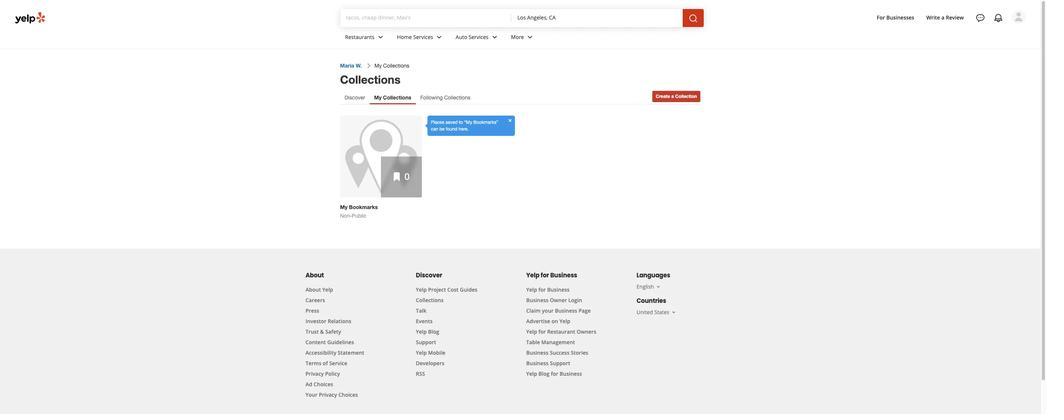 Task type: describe. For each thing, give the bounding box(es) containing it.
  text field
[[518, 14, 677, 22]]

create a collection
[[656, 94, 698, 99]]

yelp right on
[[560, 318, 571, 325]]

events link
[[416, 318, 433, 325]]

terms of service link
[[306, 360, 348, 367]]

support inside yelp project cost guides collections talk events yelp blog support yelp mobile developers rss
[[416, 339, 437, 346]]

rss
[[416, 370, 425, 377]]

content guidelines link
[[306, 339, 354, 346]]

1 vertical spatial privacy
[[319, 391, 337, 399]]

more
[[511, 33, 524, 40]]

trust
[[306, 328, 319, 335]]

trust & safety link
[[306, 328, 341, 335]]

developers link
[[416, 360, 445, 367]]

more link
[[505, 27, 541, 49]]

blog inside yelp for business business owner login claim your business page advertise on yelp yelp for restaurant owners table management business success stories business support yelp blog for business
[[539, 370, 550, 377]]

accessibility statement link
[[306, 349, 365, 356]]

claim
[[527, 307, 541, 314]]

services for home services
[[414, 33, 433, 40]]

guidelines
[[327, 339, 354, 346]]

discover inside my collections tab list
[[345, 95, 365, 101]]

home
[[397, 33, 412, 40]]

write
[[927, 14, 941, 21]]

16 chevron down v2 image for countries
[[671, 309, 677, 315]]

yelp project cost guides collections talk events yelp blog support yelp mobile developers rss
[[416, 286, 478, 377]]

home services link
[[391, 27, 450, 49]]

claim your business page link
[[527, 307, 591, 314]]

collections left following
[[383, 94, 412, 101]]

yelp for business business owner login claim your business page advertise on yelp yelp for restaurant owners table management business success stories business support yelp blog for business
[[527, 286, 597, 377]]

yelp for business link
[[527, 286, 570, 293]]

ad choices link
[[306, 381, 333, 388]]

search image
[[689, 14, 698, 23]]

to
[[459, 120, 463, 125]]

for up business owner login link
[[539, 286, 546, 293]]

business up "yelp for business" link
[[551, 271, 578, 280]]

auto services
[[456, 33, 489, 40]]

support inside yelp for business business owner login claim your business page advertise on yelp yelp for restaurant owners table management business success stories business support yelp blog for business
[[550, 360, 571, 367]]

business up owner
[[548, 286, 570, 293]]

advertise
[[527, 318, 551, 325]]

&
[[320, 328, 324, 335]]

maria w. link
[[340, 62, 362, 69]]

blog inside yelp project cost guides collections talk events yelp blog support yelp mobile developers rss
[[428, 328, 440, 335]]

your
[[542, 307, 554, 314]]

safety
[[326, 328, 341, 335]]

bookmarks"
[[474, 120, 499, 125]]

statement
[[338, 349, 365, 356]]

found
[[446, 127, 458, 132]]

be
[[440, 127, 445, 132]]

login
[[569, 297, 583, 304]]

for up "yelp for business" link
[[541, 271, 549, 280]]

relations
[[328, 318, 352, 325]]

yelp project cost guides link
[[416, 286, 478, 293]]

a for review
[[942, 14, 945, 21]]

collections link
[[416, 297, 444, 304]]

public
[[352, 213, 367, 219]]

for down business support link
[[551, 370, 559, 377]]

careers
[[306, 297, 325, 304]]

content
[[306, 339, 326, 346]]

yelp for business
[[527, 271, 578, 280]]

support link
[[416, 339, 437, 346]]

states
[[655, 309, 670, 316]]

create a collection button
[[653, 91, 701, 102]]

maria
[[340, 62, 355, 69]]

can
[[431, 127, 439, 132]]

1 horizontal spatial discover
[[416, 271, 443, 280]]

advertise on yelp link
[[527, 318, 571, 325]]

tacos, cheap dinner, Max's text field
[[346, 14, 506, 21]]

24 chevron down v2 image for home services
[[435, 33, 444, 42]]

english
[[637, 283, 654, 290]]

united states button
[[637, 309, 677, 316]]

0
[[405, 171, 410, 182]]

of
[[323, 360, 328, 367]]

success
[[550, 349, 570, 356]]

my collections inside tab list
[[374, 94, 412, 101]]

  text field
[[346, 14, 506, 22]]

investor relations link
[[306, 318, 352, 325]]

home services
[[397, 33, 433, 40]]

your privacy choices link
[[306, 391, 358, 399]]

yelp up table on the right of page
[[527, 328, 537, 335]]

restaurant
[[548, 328, 576, 335]]

my inside tab list
[[374, 94, 382, 101]]

careers link
[[306, 297, 325, 304]]

for down advertise
[[539, 328, 546, 335]]

0 vertical spatial choices
[[314, 381, 333, 388]]

yelp up "yelp for business" link
[[527, 271, 540, 280]]

24 chevron down v2 image for more
[[526, 33, 535, 42]]

for
[[877, 14, 886, 21]]

united
[[637, 309, 653, 316]]

owners
[[577, 328, 597, 335]]

0 vertical spatial privacy
[[306, 370, 324, 377]]

about yelp link
[[306, 286, 333, 293]]

my bookmarks non-public
[[340, 204, 378, 219]]

about for about
[[306, 271, 324, 280]]

services for auto services
[[469, 33, 489, 40]]

my bookmarks link
[[340, 204, 422, 211]]

your
[[306, 391, 318, 399]]

mobile
[[428, 349, 446, 356]]

business up claim
[[527, 297, 549, 304]]

0 vertical spatial my
[[375, 63, 382, 69]]

business success stories link
[[527, 349, 589, 356]]

collections inside yelp project cost guides collections talk events yelp blog support yelp mobile developers rss
[[416, 297, 444, 304]]



Task type: vqa. For each thing, say whether or not it's contained in the screenshot.
Privacy Policy Link
yes



Task type: locate. For each thing, give the bounding box(es) containing it.
3 24 chevron down v2 image from the left
[[490, 33, 499, 42]]

0 link
[[340, 116, 422, 198]]

0 vertical spatial about
[[306, 271, 324, 280]]

24 chevron down v2 image right auto services
[[490, 33, 499, 42]]

2 services from the left
[[469, 33, 489, 40]]

management
[[542, 339, 575, 346]]

1 vertical spatial my collections
[[374, 94, 412, 101]]

my right discover link
[[374, 94, 382, 101]]

restaurants
[[345, 33, 375, 40]]

1 vertical spatial my
[[374, 94, 382, 101]]

collections down project
[[416, 297, 444, 304]]

discover down w.
[[345, 95, 365, 101]]

support down yelp blog link
[[416, 339, 437, 346]]

blog down business support link
[[539, 370, 550, 377]]

create
[[656, 94, 671, 99]]

my inside my bookmarks non-public
[[340, 204, 348, 210]]

a for collection
[[672, 94, 674, 99]]

on
[[552, 318, 559, 325]]

1 vertical spatial about
[[306, 286, 321, 293]]

blog up the support link
[[428, 328, 440, 335]]

collections
[[383, 63, 410, 69], [340, 73, 401, 86], [383, 94, 412, 101], [445, 95, 471, 101], [416, 297, 444, 304]]

yelp up careers
[[322, 286, 333, 293]]

english button
[[637, 283, 662, 290]]

about for about yelp careers press investor relations trust & safety content guidelines accessibility statement terms of service privacy policy ad choices your privacy choices
[[306, 286, 321, 293]]

2 vertical spatial my
[[340, 204, 348, 210]]

table management link
[[527, 339, 575, 346]]

guides
[[460, 286, 478, 293]]

choices down 'policy'
[[339, 391, 358, 399]]

write a review
[[927, 14, 965, 21]]

bookmarks
[[349, 204, 378, 210]]

investor
[[306, 318, 327, 325]]

here.
[[459, 127, 469, 132]]

services right auto
[[469, 33, 489, 40]]

24 chevron down v2 image for auto services
[[490, 33, 499, 42]]

developers
[[416, 360, 445, 367]]

yelp up claim
[[527, 286, 537, 293]]

support down success
[[550, 360, 571, 367]]

talk
[[416, 307, 427, 314]]

collections up to
[[445, 95, 471, 101]]

maria w.
[[340, 62, 362, 69]]

my collections link
[[370, 91, 416, 104]]

following collections
[[421, 95, 471, 101]]

services right home
[[414, 33, 433, 40]]

yelp blog for business link
[[527, 370, 582, 377]]

discover up project
[[416, 271, 443, 280]]

16 chevron down v2 image inside english dropdown button
[[656, 284, 662, 290]]

owner
[[550, 297, 567, 304]]

choices down privacy policy link
[[314, 381, 333, 388]]

0 horizontal spatial 16 chevron down v2 image
[[656, 284, 662, 290]]

for businesses link
[[874, 11, 918, 24]]

project
[[428, 286, 446, 293]]

0 vertical spatial a
[[942, 14, 945, 21]]

my right w.
[[375, 63, 382, 69]]

ad
[[306, 381, 312, 388]]

united states
[[637, 309, 670, 316]]

1 about from the top
[[306, 271, 324, 280]]

1 vertical spatial discover
[[416, 271, 443, 280]]

privacy down terms
[[306, 370, 324, 377]]

yelp down events "link"
[[416, 328, 427, 335]]

1 horizontal spatial support
[[550, 360, 571, 367]]

16 chevron down v2 image for languages
[[656, 284, 662, 290]]

maria w. image
[[1013, 10, 1026, 24]]

service
[[329, 360, 348, 367]]

terms
[[306, 360, 322, 367]]

24 chevron down v2 image inside restaurants link
[[376, 33, 385, 42]]

rss link
[[416, 370, 425, 377]]

a inside write a review link
[[942, 14, 945, 21]]

privacy down ad choices link
[[319, 391, 337, 399]]

0 horizontal spatial blog
[[428, 328, 440, 335]]

review
[[947, 14, 965, 21]]

"my
[[464, 120, 473, 125]]

0 horizontal spatial a
[[672, 94, 674, 99]]

0 vertical spatial blog
[[428, 328, 440, 335]]

auto services link
[[450, 27, 505, 49]]

0 horizontal spatial support
[[416, 339, 437, 346]]

messages image
[[977, 14, 986, 23]]

a inside create a collection button
[[672, 94, 674, 99]]

a right create
[[672, 94, 674, 99]]

2 24 chevron down v2 image from the left
[[435, 33, 444, 42]]

w.
[[356, 62, 362, 69]]

yelp down business support link
[[527, 370, 537, 377]]

for
[[541, 271, 549, 280], [539, 286, 546, 293], [539, 328, 546, 335], [551, 370, 559, 377]]

24 chevron down v2 image left auto
[[435, 33, 444, 42]]

16 chevron down v2 image inside united states dropdown button
[[671, 309, 677, 315]]

yelp for restaurant owners link
[[527, 328, 597, 335]]

0 vertical spatial support
[[416, 339, 437, 346]]

business down table on the right of page
[[527, 349, 549, 356]]

24 chevron down v2 image
[[376, 33, 385, 42], [435, 33, 444, 42], [490, 33, 499, 42], [526, 33, 535, 42]]

24 chevron down v2 image right more
[[526, 33, 535, 42]]

0 vertical spatial discover
[[345, 95, 365, 101]]

about up careers
[[306, 286, 321, 293]]

24 chevron down v2 image for restaurants
[[376, 33, 385, 42]]

page
[[579, 307, 591, 314]]

following collections link
[[416, 91, 475, 104]]

1 services from the left
[[414, 33, 433, 40]]

yelp inside about yelp careers press investor relations trust & safety content guidelines accessibility statement terms of service privacy policy ad choices your privacy choices
[[322, 286, 333, 293]]

following
[[421, 95, 443, 101]]

notifications image
[[995, 14, 1004, 23], [995, 14, 1004, 23]]

yelp mobile link
[[416, 349, 446, 356]]

business up yelp blog for business link
[[527, 360, 549, 367]]

16 chevron down v2 image down languages
[[656, 284, 662, 290]]

business owner login link
[[527, 297, 583, 304]]

yelp up collections link
[[416, 286, 427, 293]]

1 24 chevron down v2 image from the left
[[376, 33, 385, 42]]

messages image
[[977, 14, 986, 23]]

0 vertical spatial 16 chevron down v2 image
[[656, 284, 662, 290]]

business support link
[[527, 360, 571, 367]]

collections down home
[[383, 63, 410, 69]]

places
[[431, 120, 445, 125]]

my collections
[[375, 63, 410, 69], [374, 94, 412, 101]]

about up about yelp link
[[306, 271, 324, 280]]

languages
[[637, 271, 671, 280]]

address, neighborhood, city, state or zip text field
[[518, 14, 677, 21]]

discover link
[[340, 91, 370, 104]]

about yelp careers press investor relations trust & safety content guidelines accessibility statement terms of service privacy policy ad choices your privacy choices
[[306, 286, 365, 399]]

about inside about yelp careers press investor relations trust & safety content guidelines accessibility statement terms of service privacy policy ad choices your privacy choices
[[306, 286, 321, 293]]

search image
[[689, 14, 698, 23]]

1 vertical spatial blog
[[539, 370, 550, 377]]

saved
[[446, 120, 458, 125]]

None search field
[[340, 9, 713, 27]]

16 chevron down v2 image
[[656, 284, 662, 290], [671, 309, 677, 315]]

support
[[416, 339, 437, 346], [550, 360, 571, 367]]

1 horizontal spatial blog
[[539, 370, 550, 377]]

stories
[[571, 349, 589, 356]]

16 chevron down v2 image right states
[[671, 309, 677, 315]]

non-
[[340, 213, 352, 219]]

a right write
[[942, 14, 945, 21]]

accessibility
[[306, 349, 337, 356]]

my up non-
[[340, 204, 348, 210]]

services
[[414, 33, 433, 40], [469, 33, 489, 40]]

collection
[[676, 94, 698, 99]]

business down owner
[[555, 307, 578, 314]]

countries
[[637, 297, 667, 305]]

blog
[[428, 328, 440, 335], [539, 370, 550, 377]]

0 horizontal spatial choices
[[314, 381, 333, 388]]

1 vertical spatial 16 chevron down v2 image
[[671, 309, 677, 315]]

auto
[[456, 33, 468, 40]]

4 24 chevron down v2 image from the left
[[526, 33, 535, 42]]

my collections tab list
[[340, 91, 475, 104]]

0 horizontal spatial discover
[[345, 95, 365, 101]]

0 vertical spatial my collections
[[375, 63, 410, 69]]

table
[[527, 339, 540, 346]]

1 horizontal spatial services
[[469, 33, 489, 40]]

about
[[306, 271, 324, 280], [306, 286, 321, 293]]

yelp down the support link
[[416, 349, 427, 356]]

1 horizontal spatial choices
[[339, 391, 358, 399]]

1 vertical spatial support
[[550, 360, 571, 367]]

press
[[306, 307, 319, 314]]

24 chevron down v2 image inside auto services link
[[490, 33, 499, 42]]

press link
[[306, 307, 319, 314]]

24 chevron down v2 image right restaurants
[[376, 33, 385, 42]]

places saved to "my bookmarks" can be found here.
[[431, 120, 499, 132]]

0 horizontal spatial services
[[414, 33, 433, 40]]

policy
[[325, 370, 340, 377]]

cost
[[448, 286, 459, 293]]

1 horizontal spatial a
[[942, 14, 945, 21]]

24 chevron down v2 image inside more link
[[526, 33, 535, 42]]

business down stories
[[560, 370, 582, 377]]

1 horizontal spatial 16 chevron down v2 image
[[671, 309, 677, 315]]

1 vertical spatial choices
[[339, 391, 358, 399]]

yelp blog link
[[416, 328, 440, 335]]

my
[[375, 63, 382, 69], [374, 94, 382, 101], [340, 204, 348, 210]]

collections down w.
[[340, 73, 401, 86]]

2 about from the top
[[306, 286, 321, 293]]

1 vertical spatial a
[[672, 94, 674, 99]]

24 chevron down v2 image inside "home services" link
[[435, 33, 444, 42]]



